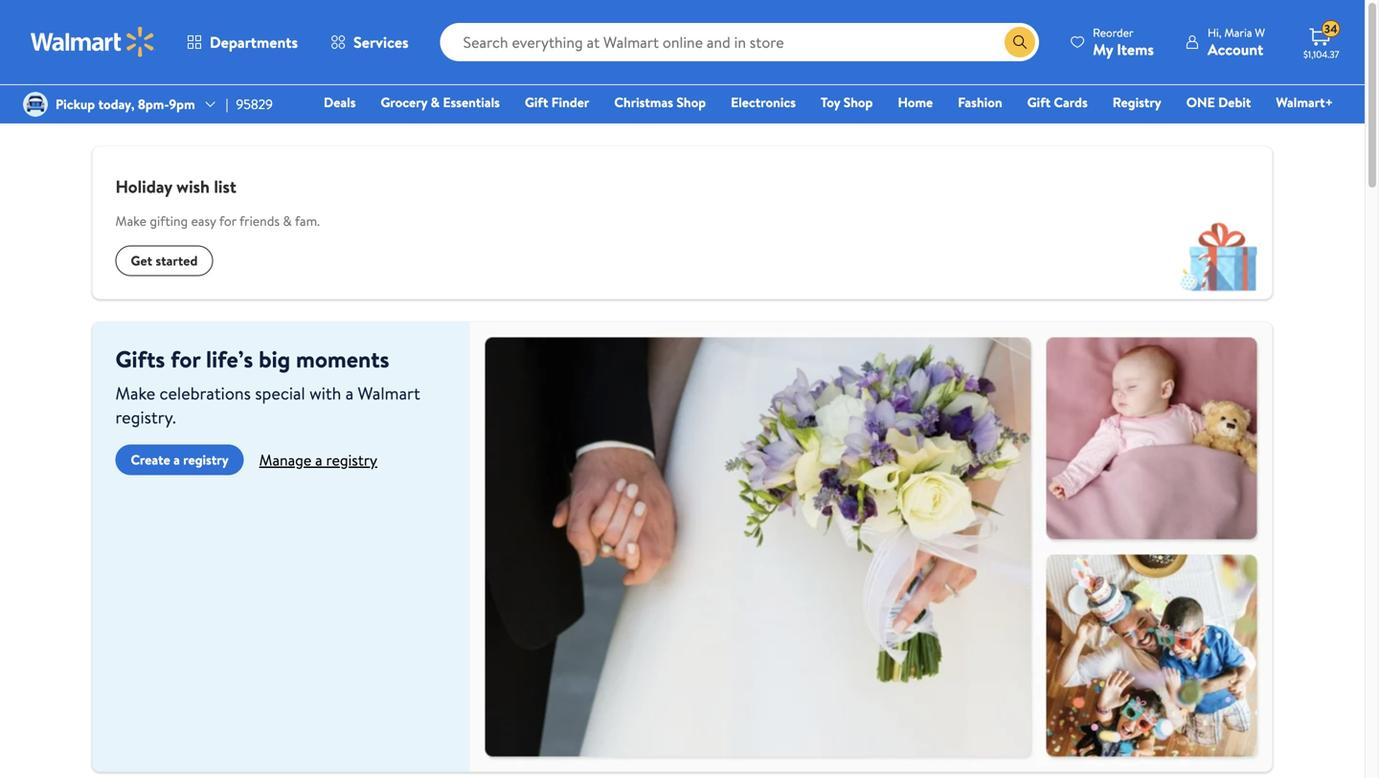 Task type: vqa. For each thing, say whether or not it's contained in the screenshot.
per
no



Task type: locate. For each thing, give the bounding box(es) containing it.
toy shop
[[821, 93, 873, 112]]

gift left cards at the right of the page
[[1028, 93, 1051, 112]]

gift
[[525, 93, 548, 112], [1028, 93, 1051, 112]]

gift for gift cards
[[1028, 93, 1051, 112]]

0 horizontal spatial &
[[283, 212, 292, 230]]

a
[[346, 382, 354, 406], [315, 450, 323, 471], [173, 451, 180, 469]]

manage
[[259, 450, 312, 471]]

registry.
[[115, 406, 176, 430]]

1 horizontal spatial registry
[[326, 450, 377, 471]]

 image
[[23, 92, 48, 117]]

0 vertical spatial make
[[115, 212, 147, 230]]

shop
[[677, 93, 706, 112], [844, 93, 873, 112]]

1 gift from the left
[[525, 93, 548, 112]]

0 horizontal spatial a
[[173, 451, 180, 469]]

registry right manage
[[326, 450, 377, 471]]

0 horizontal spatial for
[[171, 343, 200, 376]]

hi, maria w account
[[1208, 24, 1265, 60]]

1 horizontal spatial gift
[[1028, 93, 1051, 112]]

manage a registry
[[259, 450, 377, 471]]

for up celebrations
[[171, 343, 200, 376]]

make down gifts
[[115, 382, 155, 406]]

celebrations
[[160, 382, 251, 406]]

95829
[[236, 95, 273, 113]]

2 shop from the left
[[844, 93, 873, 112]]

gift finder
[[525, 93, 589, 112]]

0 horizontal spatial gift
[[525, 93, 548, 112]]

9pm
[[169, 95, 195, 113]]

grocery & essentials link
[[372, 92, 509, 113]]

hi,
[[1208, 24, 1222, 41]]

2 gift from the left
[[1028, 93, 1051, 112]]

0 vertical spatial for
[[219, 212, 236, 230]]

Walmart Site-Wide search field
[[440, 23, 1039, 61]]

1 horizontal spatial a
[[315, 450, 323, 471]]

1 vertical spatial make
[[115, 382, 155, 406]]

special
[[255, 382, 305, 406]]

my
[[1093, 39, 1113, 60]]

make down the holiday
[[115, 212, 147, 230]]

essentials
[[443, 93, 500, 112]]

manage a registry link
[[259, 450, 377, 471]]

gifts for life's big moments make celebrations special with a walmart registry.
[[115, 343, 420, 430]]

1 vertical spatial for
[[171, 343, 200, 376]]

started
[[156, 251, 198, 270]]

create a registry
[[131, 451, 229, 469]]

deals link
[[315, 92, 364, 113]]

registry inside button
[[183, 451, 229, 469]]

gifts
[[115, 343, 165, 376]]

make gifting easy for friends & fam.
[[115, 212, 320, 230]]

34
[[1325, 21, 1338, 37]]

christmas shop link
[[606, 92, 715, 113]]

gifting
[[150, 212, 188, 230]]

2 make from the top
[[115, 382, 155, 406]]

account
[[1208, 39, 1264, 60]]

shop for christmas shop
[[677, 93, 706, 112]]

registry
[[1113, 93, 1162, 112]]

1 horizontal spatial shop
[[844, 93, 873, 112]]

toy
[[821, 93, 840, 112]]

pickup today, 8pm-9pm
[[56, 95, 195, 113]]

| 95829
[[226, 95, 273, 113]]

registry
[[326, 450, 377, 471], [183, 451, 229, 469]]

one debit link
[[1178, 92, 1260, 113]]

services
[[354, 32, 409, 53]]

w
[[1255, 24, 1265, 41]]

0 horizontal spatial shop
[[677, 93, 706, 112]]

toy shop link
[[812, 92, 882, 113]]

deals
[[324, 93, 356, 112]]

& right grocery
[[431, 93, 440, 112]]

shop right toy at the right top of the page
[[844, 93, 873, 112]]

a right with
[[346, 382, 354, 406]]

for right easy at the left top of page
[[219, 212, 236, 230]]

wish
[[176, 175, 210, 199]]

shop right 'christmas'
[[677, 93, 706, 112]]

registry for manage a registry
[[326, 450, 377, 471]]

life's
[[206, 343, 253, 376]]

1 shop from the left
[[677, 93, 706, 112]]

0 vertical spatial &
[[431, 93, 440, 112]]

1 horizontal spatial &
[[431, 93, 440, 112]]

electronics link
[[722, 92, 805, 113]]

gift inside gift cards link
[[1028, 93, 1051, 112]]

departments
[[210, 32, 298, 53]]

gift inside gift finder link
[[525, 93, 548, 112]]

registry right create
[[183, 451, 229, 469]]

a right create
[[173, 451, 180, 469]]

2 horizontal spatial a
[[346, 382, 354, 406]]

gift left finder
[[525, 93, 548, 112]]

create
[[131, 451, 170, 469]]

|
[[226, 95, 228, 113]]

0 horizontal spatial registry
[[183, 451, 229, 469]]

a for create a registry
[[173, 451, 180, 469]]

for
[[219, 212, 236, 230], [171, 343, 200, 376]]

a inside button
[[173, 451, 180, 469]]

departments button
[[171, 19, 314, 65]]

holiday
[[115, 175, 172, 199]]

& left fam.
[[283, 212, 292, 230]]

&
[[431, 93, 440, 112], [283, 212, 292, 230]]

walmart
[[358, 382, 420, 406]]

christmas
[[614, 93, 673, 112]]

a inside 'gifts for life's big moments make celebrations special with a walmart registry.'
[[346, 382, 354, 406]]

fashion
[[958, 93, 1003, 112]]

fashion link
[[950, 92, 1011, 113]]

finder
[[552, 93, 589, 112]]

make
[[115, 212, 147, 230], [115, 382, 155, 406]]

holiday wish list. make gifting easy for friends & fam. get started. image
[[1167, 194, 1273, 299]]

with
[[309, 382, 341, 406]]

one
[[1187, 93, 1215, 112]]

1 horizontal spatial for
[[219, 212, 236, 230]]

a right manage
[[315, 450, 323, 471]]



Task type: describe. For each thing, give the bounding box(es) containing it.
walmart+
[[1276, 93, 1334, 112]]

$1,104.37
[[1304, 48, 1340, 61]]

grocery & essentials
[[381, 93, 500, 112]]

registry for create a registry
[[183, 451, 229, 469]]

for inside 'gifts for life's big moments make celebrations special with a walmart registry.'
[[171, 343, 200, 376]]

gift for gift finder
[[525, 93, 548, 112]]

Search search field
[[440, 23, 1039, 61]]

today,
[[98, 95, 135, 113]]

pickup
[[56, 95, 95, 113]]

big
[[259, 343, 291, 376]]

make inside 'gifts for life's big moments make celebrations special with a walmart registry.'
[[115, 382, 155, 406]]

walmart image
[[31, 27, 155, 57]]

get started
[[131, 251, 198, 270]]

maria
[[1225, 24, 1253, 41]]

1 vertical spatial &
[[283, 212, 292, 230]]

debit
[[1219, 93, 1251, 112]]

services button
[[314, 19, 425, 65]]

gift cards
[[1028, 93, 1088, 112]]

1 make from the top
[[115, 212, 147, 230]]

list
[[214, 175, 237, 199]]

registry link
[[1104, 92, 1170, 113]]

reorder
[[1093, 24, 1134, 41]]

electronics
[[731, 93, 796, 112]]

home link
[[889, 92, 942, 113]]

create a registry button
[[115, 445, 244, 476]]

8pm-
[[138, 95, 169, 113]]

cards
[[1054, 93, 1088, 112]]

one debit
[[1187, 93, 1251, 112]]

christmas shop
[[614, 93, 706, 112]]

a for manage a registry
[[315, 450, 323, 471]]

search icon image
[[1013, 34, 1028, 50]]

get
[[131, 251, 152, 270]]

home
[[898, 93, 933, 112]]

easy
[[191, 212, 216, 230]]

gifts for life's big moments. make celebrations special with a walmart registry. create your registry. manage a registry. image
[[470, 322, 1273, 773]]

fam.
[[295, 212, 320, 230]]

walmart+ link
[[1268, 92, 1342, 113]]

get started button
[[115, 246, 213, 276]]

gift cards link
[[1019, 92, 1097, 113]]

shop for toy shop
[[844, 93, 873, 112]]

reorder my items
[[1093, 24, 1154, 60]]

items
[[1117, 39, 1154, 60]]

friends
[[239, 212, 280, 230]]

grocery
[[381, 93, 428, 112]]

moments
[[296, 343, 389, 376]]

holiday wish list
[[115, 175, 237, 199]]

gift finder link
[[516, 92, 598, 113]]



